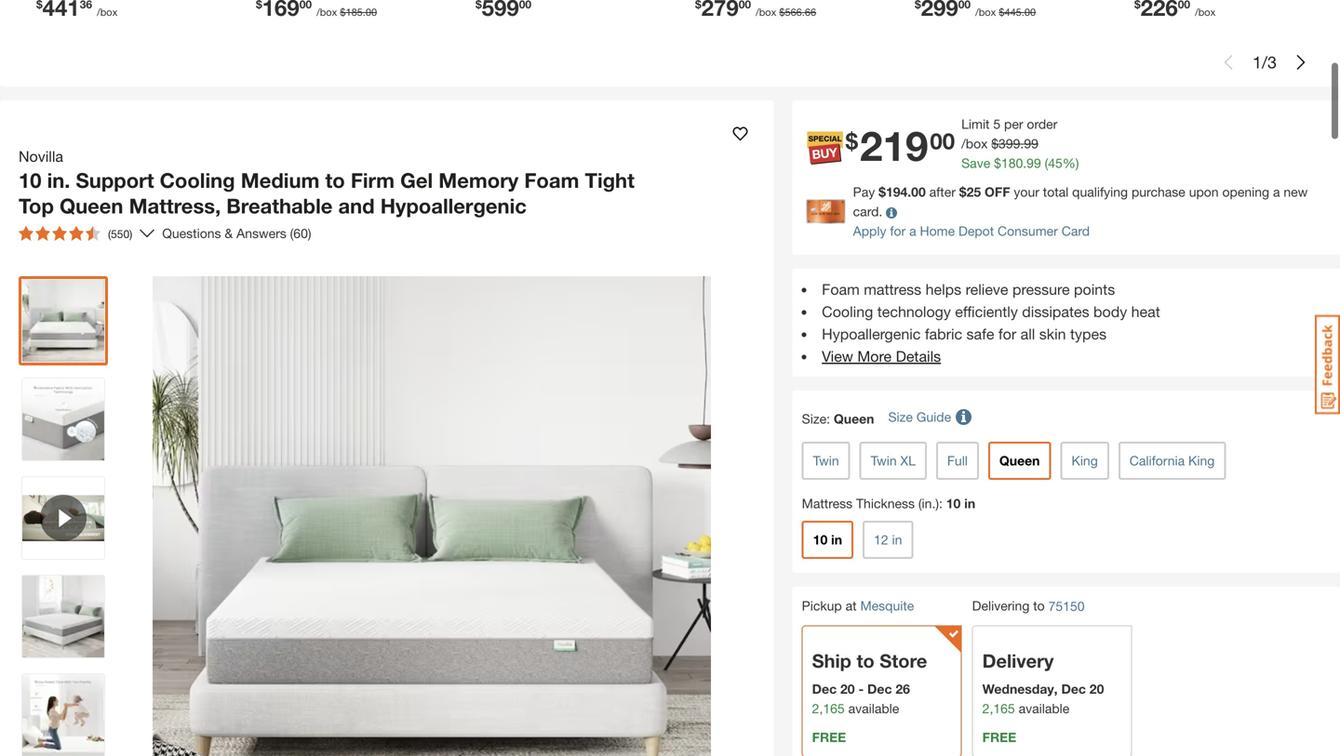Task type: locate. For each thing, give the bounding box(es) containing it.
0 horizontal spatial free
[[812, 730, 846, 745]]

566
[[785, 6, 802, 18]]

00 right 185 in the top left of the page
[[366, 6, 377, 18]]

breathable
[[226, 194, 333, 218]]

1 vertical spatial queen
[[834, 411, 874, 427]]

king
[[1072, 453, 1098, 469], [1188, 453, 1215, 469]]

mattress
[[864, 281, 921, 298]]

(60)
[[290, 226, 311, 241]]

available down "wednesday,"
[[1019, 701, 1070, 716]]

0 horizontal spatial size
[[802, 411, 826, 427]]

twin inside twin xl button
[[871, 453, 897, 469]]

%)
[[1063, 155, 1079, 171]]

0 horizontal spatial dec
[[812, 682, 837, 697]]

xl
[[900, 453, 916, 469]]

to inside delivering to 75150
[[1033, 598, 1045, 614]]

a
[[1273, 184, 1280, 200], [909, 223, 916, 239]]

0 horizontal spatial hypoallergenic
[[380, 194, 527, 218]]

1 horizontal spatial 20
[[1090, 682, 1104, 697]]

: down full button in the right of the page
[[939, 496, 943, 511]]

full
[[947, 453, 968, 469]]

1 vertical spatial for
[[998, 325, 1016, 343]]

00 right 445
[[1024, 6, 1036, 18]]

0 horizontal spatial in
[[831, 532, 842, 548]]

0 horizontal spatial available
[[848, 701, 899, 716]]

to inside ship to store dec 20 - dec 26 2,165 available
[[857, 650, 874, 672]]

20 right "wednesday,"
[[1090, 682, 1104, 697]]

1 horizontal spatial available
[[1019, 701, 1070, 716]]

1 horizontal spatial size
[[888, 409, 913, 425]]

foam left tight
[[524, 168, 579, 193]]

available inside delivery wednesday, dec 20 2,165 available
[[1019, 701, 1070, 716]]

a left home
[[909, 223, 916, 239]]

size for size : queen
[[802, 411, 826, 427]]

25
[[966, 184, 981, 200]]

1 vertical spatial a
[[909, 223, 916, 239]]

pickup
[[802, 598, 842, 614]]

relieve
[[966, 281, 1008, 298]]

99 right 399
[[1024, 136, 1038, 151]]

free down "wednesday,"
[[982, 730, 1016, 745]]

multi colored novilla mattresses hd 10 q nv01 1d.2 image
[[22, 576, 104, 658]]

for left all
[[998, 325, 1016, 343]]

219
[[860, 121, 928, 170]]

0 horizontal spatial 00
[[366, 6, 377, 18]]

2 king from the left
[[1188, 453, 1215, 469]]

hypoallergenic down memory at the top of page
[[380, 194, 527, 218]]

store
[[880, 650, 927, 672]]

view more details link
[[822, 348, 941, 365]]

queen up (550) link
[[60, 194, 123, 218]]

your total qualifying purchase upon opening a new card.
[[853, 184, 1308, 219]]

2 twin from the left
[[871, 453, 897, 469]]

0 horizontal spatial 2,165
[[812, 701, 845, 716]]

1 horizontal spatial 2,165
[[982, 701, 1015, 716]]

foam mattress helps relieve pressure points cooling technology efficiently dissipates body heat hypoallergenic fabric safe for all skin types view more details
[[822, 281, 1160, 365]]

multi colored novilla mattresses hd 10 q nv01 66.3 image
[[22, 675, 104, 757]]

king inside button
[[1188, 453, 1215, 469]]

california
[[1129, 453, 1185, 469]]

00
[[366, 6, 377, 18], [1024, 6, 1036, 18], [930, 128, 955, 154]]

dec right "wednesday,"
[[1061, 682, 1086, 697]]

1 horizontal spatial twin
[[871, 453, 897, 469]]

0 horizontal spatial to
[[325, 168, 345, 193]]

size
[[888, 409, 913, 425], [802, 411, 826, 427]]

0 vertical spatial hypoallergenic
[[380, 194, 527, 218]]

free for wednesday,
[[982, 730, 1016, 745]]

available down -
[[848, 701, 899, 716]]

.
[[363, 6, 366, 18], [802, 6, 805, 18], [1022, 6, 1024, 18], [1020, 136, 1024, 151], [1023, 155, 1027, 171]]

2 horizontal spatial to
[[1033, 598, 1045, 614]]

dec
[[812, 682, 837, 697], [867, 682, 892, 697], [1061, 682, 1086, 697]]

in down 'mattress'
[[831, 532, 842, 548]]

2 vertical spatial queen
[[999, 453, 1040, 469]]

10 right (in.)
[[946, 496, 961, 511]]

0 vertical spatial to
[[325, 168, 345, 193]]

queen right 'full'
[[999, 453, 1040, 469]]

2,165
[[812, 701, 845, 716], [982, 701, 1015, 716]]

2 horizontal spatial queen
[[999, 453, 1040, 469]]

opening
[[1222, 184, 1269, 200]]

1 free from the left
[[812, 730, 846, 745]]

purchase
[[1132, 184, 1185, 200]]

a left new
[[1273, 184, 1280, 200]]

twin xl button
[[860, 442, 927, 480]]

king button
[[1060, 442, 1109, 480]]

0 horizontal spatial 10
[[19, 168, 41, 193]]

1 vertical spatial 10
[[946, 496, 961, 511]]

in right (in.)
[[964, 496, 975, 511]]

mesquite button
[[860, 598, 914, 614]]

99
[[1024, 136, 1038, 151], [1027, 155, 1041, 171]]

2 horizontal spatial dec
[[1061, 682, 1086, 697]]

99 left (
[[1027, 155, 1041, 171]]

fabric
[[925, 325, 962, 343]]

dec right -
[[867, 682, 892, 697]]

dissipates
[[1022, 303, 1089, 321]]

1 2,165 from the left
[[812, 701, 845, 716]]

2 horizontal spatial 10
[[946, 496, 961, 511]]

foam left mattress
[[822, 281, 860, 298]]

1 horizontal spatial to
[[857, 650, 874, 672]]

to left 75150
[[1033, 598, 1045, 614]]

0 vertical spatial a
[[1273, 184, 1280, 200]]

0 vertical spatial cooling
[[160, 168, 235, 193]]

1 available from the left
[[848, 701, 899, 716]]

1 horizontal spatial dec
[[867, 682, 892, 697]]

0 vertical spatial foam
[[524, 168, 579, 193]]

in
[[964, 496, 975, 511], [831, 532, 842, 548], [892, 532, 902, 548]]

$
[[340, 6, 346, 18], [779, 6, 785, 18], [999, 6, 1005, 18], [846, 128, 858, 154], [991, 136, 999, 151], [994, 155, 1001, 171], [879, 184, 886, 200], [959, 184, 966, 200]]

1 horizontal spatial free
[[982, 730, 1016, 745]]

10 down 'mattress'
[[813, 532, 828, 548]]

cooling up mattress,
[[160, 168, 235, 193]]

points
[[1074, 281, 1115, 298]]

free down ship to store dec 20 - dec 26 2,165 available at the bottom of page
[[812, 730, 846, 745]]

safe
[[966, 325, 994, 343]]

0 horizontal spatial twin
[[813, 453, 839, 469]]

0 horizontal spatial for
[[890, 223, 906, 239]]

399
[[999, 136, 1020, 151]]

twin for twin
[[813, 453, 839, 469]]

twin left xl
[[871, 453, 897, 469]]

efficiently
[[955, 303, 1018, 321]]

wednesday,
[[982, 682, 1058, 697]]

helps
[[926, 281, 961, 298]]

0 horizontal spatial :
[[826, 411, 830, 427]]

to for delivering
[[1033, 598, 1045, 614]]

multi colored novilla mattresses hd 10 q nv01 a0.1 image
[[22, 379, 104, 461]]

2,165 down "wednesday,"
[[982, 701, 1015, 716]]

hypoallergenic
[[380, 194, 527, 218], [822, 325, 921, 343]]

twin button
[[802, 442, 850, 480]]

0 vertical spatial queen
[[60, 194, 123, 218]]

(550)
[[108, 228, 132, 241]]

for inside the foam mattress helps relieve pressure points cooling technology efficiently dissipates body heat hypoallergenic fabric safe for all skin types view more details
[[998, 325, 1016, 343]]

off
[[985, 184, 1010, 200]]

2 available from the left
[[1019, 701, 1070, 716]]

10 inside novilla 10 in. support cooling medium to firm gel memory foam tight top queen mattress, breathable and hypoallergenic
[[19, 168, 41, 193]]

tight
[[585, 168, 635, 193]]

delivery wednesday, dec 20 2,165 available
[[982, 650, 1104, 716]]

1 king from the left
[[1072, 453, 1098, 469]]

0 horizontal spatial 20
[[840, 682, 855, 697]]

cooling
[[160, 168, 235, 193], [822, 303, 873, 321]]

$ inside the $ 219 00
[[846, 128, 858, 154]]

2 horizontal spatial 00
[[1024, 6, 1036, 18]]

cooling up view
[[822, 303, 873, 321]]

/box $ 185 . 00
[[316, 6, 377, 18]]

queen inside novilla 10 in. support cooling medium to firm gel memory foam tight top queen mattress, breathable and hypoallergenic
[[60, 194, 123, 218]]

cooling inside novilla 10 in. support cooling medium to firm gel memory foam tight top queen mattress, breathable and hypoallergenic
[[160, 168, 235, 193]]

twin up 'mattress'
[[813, 453, 839, 469]]

top
[[19, 194, 54, 218]]

0 vertical spatial 10
[[19, 168, 41, 193]]

00 for /box $ 185 . 00
[[366, 6, 377, 18]]

1 vertical spatial :
[[939, 496, 943, 511]]

questions & answers (60)
[[162, 226, 311, 241]]

foam
[[524, 168, 579, 193], [822, 281, 860, 298]]

for down info icon in the top of the page
[[890, 223, 906, 239]]

1 horizontal spatial 00
[[930, 128, 955, 154]]

0 vertical spatial 99
[[1024, 136, 1038, 151]]

queen up twin button
[[834, 411, 874, 427]]

size inside button
[[888, 409, 913, 425]]

1 horizontal spatial queen
[[834, 411, 874, 427]]

194.00
[[886, 184, 926, 200]]

size up twin button
[[802, 411, 826, 427]]

2,165 down ship
[[812, 701, 845, 716]]

to up -
[[857, 650, 874, 672]]

1 horizontal spatial 10
[[813, 532, 828, 548]]

twin
[[813, 453, 839, 469], [871, 453, 897, 469]]

3
[[1267, 52, 1277, 72]]

20 left -
[[840, 682, 855, 697]]

foam inside the foam mattress helps relieve pressure points cooling technology efficiently dissipates body heat hypoallergenic fabric safe for all skin types view more details
[[822, 281, 860, 298]]

0 vertical spatial for
[[890, 223, 906, 239]]

00 left limit
[[930, 128, 955, 154]]

1 horizontal spatial cooling
[[822, 303, 873, 321]]

0 horizontal spatial king
[[1072, 453, 1098, 469]]

1 vertical spatial to
[[1033, 598, 1045, 614]]

10 in
[[813, 532, 842, 548]]

dec inside delivery wednesday, dec 20 2,165 available
[[1061, 682, 1086, 697]]

king right california
[[1188, 453, 1215, 469]]

size left guide
[[888, 409, 913, 425]]

to for ship
[[857, 650, 874, 672]]

2 dec from the left
[[867, 682, 892, 697]]

1 horizontal spatial a
[[1273, 184, 1280, 200]]

this is the first slide image
[[1221, 55, 1236, 70]]

pay $ 194.00 after $ 25 off
[[853, 184, 1010, 200]]

king right queen "button"
[[1072, 453, 1098, 469]]

to up and
[[325, 168, 345, 193]]

2 20 from the left
[[1090, 682, 1104, 697]]

(
[[1045, 155, 1048, 171]]

mesquite
[[860, 598, 914, 614]]

: up twin button
[[826, 411, 830, 427]]

10 up the top
[[19, 168, 41, 193]]

4.5 stars image
[[19, 226, 101, 241]]

qualifying
[[1072, 184, 1128, 200]]

2 2,165 from the left
[[982, 701, 1015, 716]]

1 vertical spatial hypoallergenic
[[822, 325, 921, 343]]

1 horizontal spatial in
[[892, 532, 902, 548]]

novilla
[[19, 147, 63, 165]]

2 horizontal spatial in
[[964, 496, 975, 511]]

1 horizontal spatial hypoallergenic
[[822, 325, 921, 343]]

12
[[874, 532, 888, 548]]

hypoallergenic up more
[[822, 325, 921, 343]]

0 horizontal spatial foam
[[524, 168, 579, 193]]

2 vertical spatial 10
[[813, 532, 828, 548]]

size : queen
[[802, 411, 874, 427]]

1 vertical spatial foam
[[822, 281, 860, 298]]

dec down ship
[[812, 682, 837, 697]]

1 20 from the left
[[840, 682, 855, 697]]

75150 link
[[1048, 597, 1085, 616]]

limit 5 per order /box $ 399 . 99 save $ 180 . 99 ( 45 %)
[[961, 116, 1079, 171]]

1 twin from the left
[[813, 453, 839, 469]]

hypoallergenic inside the foam mattress helps relieve pressure points cooling technology efficiently dissipates body heat hypoallergenic fabric safe for all skin types view more details
[[822, 325, 921, 343]]

in right 12
[[892, 532, 902, 548]]

1 vertical spatial cooling
[[822, 303, 873, 321]]

1 horizontal spatial for
[[998, 325, 1016, 343]]

twin inside twin button
[[813, 453, 839, 469]]

free
[[812, 730, 846, 745], [982, 730, 1016, 745]]

2 free from the left
[[982, 730, 1016, 745]]

mattress
[[802, 496, 853, 511]]

next slide image
[[1294, 55, 1308, 70]]

1 horizontal spatial king
[[1188, 453, 1215, 469]]

0 horizontal spatial cooling
[[160, 168, 235, 193]]

1 horizontal spatial foam
[[822, 281, 860, 298]]

0 horizontal spatial queen
[[60, 194, 123, 218]]

2,165 inside delivery wednesday, dec 20 2,165 available
[[982, 701, 1015, 716]]

2 vertical spatial to
[[857, 650, 874, 672]]

3 dec from the left
[[1061, 682, 1086, 697]]

in for 12 in
[[892, 532, 902, 548]]



Task type: describe. For each thing, give the bounding box(es) containing it.
20 inside ship to store dec 20 - dec 26 2,165 available
[[840, 682, 855, 697]]

support
[[76, 168, 154, 193]]

view
[[822, 348, 853, 365]]

0 horizontal spatial a
[[909, 223, 916, 239]]

&
[[225, 226, 233, 241]]

delivery
[[982, 650, 1054, 672]]

(550) link
[[11, 219, 155, 248]]

memory
[[439, 168, 519, 193]]

card.
[[853, 204, 882, 219]]

guide
[[916, 409, 951, 425]]

card
[[1062, 223, 1090, 239]]

pressure
[[1012, 281, 1070, 298]]

body
[[1093, 303, 1127, 321]]

66
[[805, 6, 816, 18]]

$ 219 00
[[846, 121, 955, 170]]

0 vertical spatial :
[[826, 411, 830, 427]]

foam inside novilla 10 in. support cooling medium to firm gel memory foam tight top queen mattress, breathable and hypoallergenic
[[524, 168, 579, 193]]

multi colored novilla mattresses hd 10 q nv01 64.0 image
[[22, 280, 104, 362]]

novilla 10 in. support cooling medium to firm gel memory foam tight top queen mattress, breathable and hypoallergenic
[[19, 147, 635, 218]]

size guide button
[[888, 400, 974, 435]]

1 / 3
[[1253, 52, 1277, 72]]

12 in button
[[863, 521, 913, 559]]

thickness
[[856, 496, 915, 511]]

all
[[1020, 325, 1035, 343]]

more
[[857, 348, 892, 365]]

445
[[1005, 6, 1022, 18]]

total
[[1043, 184, 1069, 200]]

5
[[993, 116, 1001, 132]]

free for to
[[812, 730, 846, 745]]

/box $ 566 . 66
[[756, 6, 816, 18]]

heat
[[1131, 303, 1160, 321]]

75150
[[1048, 599, 1085, 614]]

1 dec from the left
[[812, 682, 837, 697]]

10 inside button
[[813, 532, 828, 548]]

-
[[858, 682, 864, 697]]

new
[[1284, 184, 1308, 200]]

technology
[[877, 303, 951, 321]]

180
[[1001, 155, 1023, 171]]

after
[[929, 184, 956, 200]]

info image
[[886, 207, 897, 219]]

and
[[338, 194, 375, 218]]

cooling inside the foam mattress helps relieve pressure points cooling technology efficiently dissipates body heat hypoallergenic fabric safe for all skin types view more details
[[822, 303, 873, 321]]

delivering
[[972, 598, 1030, 614]]

full button
[[936, 442, 979, 480]]

00 inside the $ 219 00
[[930, 128, 955, 154]]

. for 566
[[802, 6, 805, 18]]

firm
[[351, 168, 395, 193]]

novilla link
[[19, 145, 71, 168]]

(550) button
[[11, 219, 140, 248]]

(in.)
[[918, 496, 939, 511]]

1 vertical spatial 99
[[1027, 155, 1041, 171]]

185
[[346, 6, 363, 18]]

per
[[1004, 116, 1023, 132]]

upon
[[1189, 184, 1219, 200]]

hypoallergenic inside novilla 10 in. support cooling medium to firm gel memory foam tight top queen mattress, breathable and hypoallergenic
[[380, 194, 527, 218]]

apply now image
[[806, 199, 853, 224]]

skin
[[1039, 325, 1066, 343]]

1 horizontal spatial :
[[939, 496, 943, 511]]

ship to store dec 20 - dec 26 2,165 available
[[812, 650, 927, 716]]

queen button
[[988, 442, 1051, 480]]

. for 185
[[363, 6, 366, 18]]

/box $ 445 . 00
[[975, 6, 1036, 18]]

mattress,
[[129, 194, 221, 218]]

mattress thickness (in.) : 10 in
[[802, 496, 975, 511]]

00 for /box $ 445 . 00
[[1024, 6, 1036, 18]]

in.
[[47, 168, 70, 193]]

size guide
[[888, 409, 951, 425]]

details
[[896, 348, 941, 365]]

consumer
[[998, 223, 1058, 239]]

45
[[1048, 155, 1063, 171]]

apply for a home depot consumer card link
[[853, 223, 1090, 239]]

types
[[1070, 325, 1107, 343]]

ship
[[812, 650, 851, 672]]

pickup at mesquite
[[802, 598, 914, 614]]

12 in
[[874, 532, 902, 548]]

20 inside delivery wednesday, dec 20 2,165 available
[[1090, 682, 1104, 697]]

questions
[[162, 226, 221, 241]]

queen inside "button"
[[999, 453, 1040, 469]]

in for 10 in
[[831, 532, 842, 548]]

home
[[920, 223, 955, 239]]

/box inside limit 5 per order /box $ 399 . 99 save $ 180 . 99 ( 45 %)
[[961, 136, 988, 151]]

6304027827001 image
[[22, 477, 104, 559]]

a inside your total qualifying purchase upon opening a new card.
[[1273, 184, 1280, 200]]

. for 445
[[1022, 6, 1024, 18]]

/
[[1262, 52, 1267, 72]]

apply for a home depot consumer card
[[853, 223, 1090, 239]]

size for size guide
[[888, 409, 913, 425]]

at
[[846, 598, 857, 614]]

twin xl
[[871, 453, 916, 469]]

to inside novilla 10 in. support cooling medium to firm gel memory foam tight top queen mattress, breathable and hypoallergenic
[[325, 168, 345, 193]]

king inside button
[[1072, 453, 1098, 469]]

feedback link image
[[1315, 315, 1340, 415]]

california king button
[[1118, 442, 1226, 480]]

depot
[[958, 223, 994, 239]]

california king
[[1129, 453, 1215, 469]]

twin for twin xl
[[871, 453, 897, 469]]

available inside ship to store dec 20 - dec 26 2,165 available
[[848, 701, 899, 716]]

2,165 inside ship to store dec 20 - dec 26 2,165 available
[[812, 701, 845, 716]]

save
[[961, 155, 990, 171]]



Task type: vqa. For each thing, say whether or not it's contained in the screenshot.


